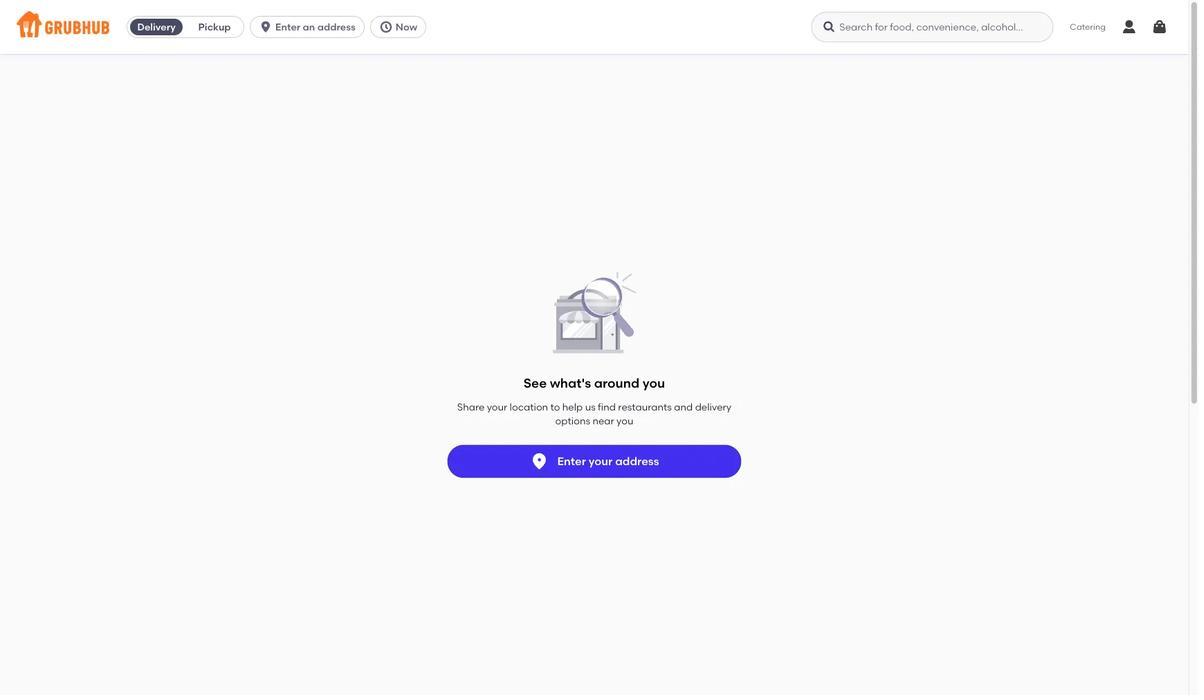 Task type: locate. For each thing, give the bounding box(es) containing it.
your inside share your location to help us find restaurants and delivery options near you
[[487, 401, 508, 413]]

enter for enter your address
[[558, 455, 586, 468]]

find
[[598, 401, 616, 413]]

0 vertical spatial enter
[[276, 21, 301, 33]]

address inside the main navigation navigation
[[318, 21, 356, 33]]

enter
[[276, 21, 301, 33], [558, 455, 586, 468]]

svg image inside "enter an address" button
[[259, 20, 273, 34]]

0 vertical spatial your
[[487, 401, 508, 413]]

0 vertical spatial you
[[643, 375, 665, 391]]

Search for food, convenience, alcohol... search field
[[812, 12, 1054, 42]]

svg image left an
[[259, 20, 273, 34]]

address down restaurants
[[616, 455, 659, 468]]

address
[[318, 21, 356, 33], [616, 455, 659, 468]]

help
[[563, 401, 583, 413]]

you up restaurants
[[643, 375, 665, 391]]

your for enter
[[589, 455, 613, 468]]

1 horizontal spatial enter
[[558, 455, 586, 468]]

0 horizontal spatial address
[[318, 21, 356, 33]]

pickup
[[198, 21, 231, 33]]

to
[[551, 401, 560, 413]]

enter for enter an address
[[276, 21, 301, 33]]

share your location to help us find restaurants and delivery options near you
[[458, 401, 732, 427]]

1 horizontal spatial your
[[589, 455, 613, 468]]

you inside share your location to help us find restaurants and delivery options near you
[[617, 415, 634, 427]]

1 horizontal spatial svg image
[[1152, 19, 1169, 35]]

your
[[487, 401, 508, 413], [589, 455, 613, 468]]

0 horizontal spatial svg image
[[259, 20, 273, 34]]

svg image right catering button
[[1122, 19, 1138, 35]]

your right share
[[487, 401, 508, 413]]

1 horizontal spatial address
[[616, 455, 659, 468]]

0 horizontal spatial you
[[617, 415, 634, 427]]

us
[[585, 401, 596, 413]]

you right near on the bottom
[[617, 415, 634, 427]]

1 vertical spatial your
[[589, 455, 613, 468]]

options
[[556, 415, 591, 427]]

your inside button
[[589, 455, 613, 468]]

svg image inside now button
[[379, 20, 393, 34]]

around
[[595, 375, 640, 391]]

enter right position icon
[[558, 455, 586, 468]]

svg image for now
[[379, 20, 393, 34]]

0 horizontal spatial enter
[[276, 21, 301, 33]]

now button
[[370, 16, 432, 38]]

what's
[[550, 375, 591, 391]]

0 vertical spatial address
[[318, 21, 356, 33]]

1 vertical spatial you
[[617, 415, 634, 427]]

0 horizontal spatial your
[[487, 401, 508, 413]]

address right an
[[318, 21, 356, 33]]

1 vertical spatial enter
[[558, 455, 586, 468]]

1 horizontal spatial svg image
[[379, 20, 393, 34]]

svg image
[[1122, 19, 1138, 35], [259, 20, 273, 34], [379, 20, 393, 34]]

enter left an
[[276, 21, 301, 33]]

your for share
[[487, 401, 508, 413]]

location
[[510, 401, 548, 413]]

your down near on the bottom
[[589, 455, 613, 468]]

pickup button
[[186, 16, 244, 38]]

you
[[643, 375, 665, 391], [617, 415, 634, 427]]

svg image left now
[[379, 20, 393, 34]]

delivery
[[696, 401, 732, 413]]

enter your address button
[[448, 445, 742, 478]]

enter inside the main navigation navigation
[[276, 21, 301, 33]]

svg image
[[1152, 19, 1169, 35], [823, 20, 837, 34]]

1 vertical spatial address
[[616, 455, 659, 468]]

enter your address
[[558, 455, 659, 468]]



Task type: describe. For each thing, give the bounding box(es) containing it.
delivery button
[[127, 16, 186, 38]]

enter an address button
[[250, 16, 370, 38]]

0 horizontal spatial svg image
[[823, 20, 837, 34]]

svg image for enter an address
[[259, 20, 273, 34]]

delivery
[[137, 21, 176, 33]]

catering
[[1071, 22, 1106, 32]]

see
[[524, 375, 547, 391]]

position icon image
[[530, 452, 549, 471]]

address for enter an address
[[318, 21, 356, 33]]

enter an address
[[276, 21, 356, 33]]

1 horizontal spatial you
[[643, 375, 665, 391]]

restaurants
[[618, 401, 672, 413]]

catering button
[[1061, 11, 1116, 43]]

and
[[675, 401, 693, 413]]

see what's around you
[[524, 375, 665, 391]]

now
[[396, 21, 418, 33]]

address for enter your address
[[616, 455, 659, 468]]

near
[[593, 415, 615, 427]]

an
[[303, 21, 315, 33]]

2 horizontal spatial svg image
[[1122, 19, 1138, 35]]

main navigation navigation
[[0, 0, 1189, 54]]

share
[[458, 401, 485, 413]]



Task type: vqa. For each thing, say whether or not it's contained in the screenshot.
restaurant
no



